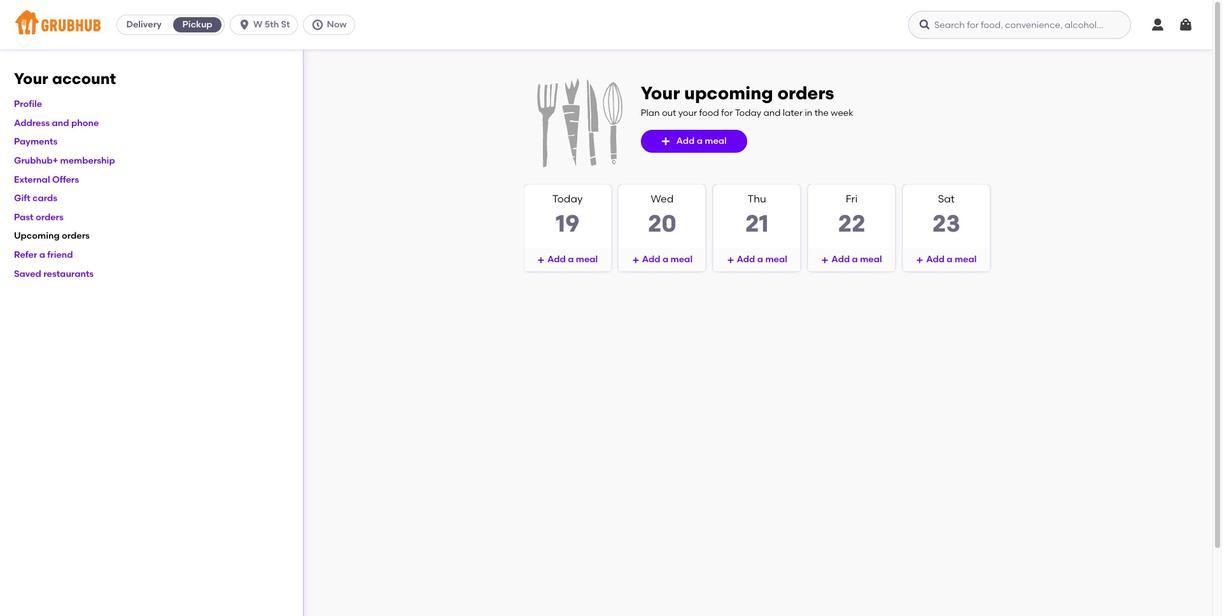 Task type: describe. For each thing, give the bounding box(es) containing it.
meal down food
[[705, 136, 727, 146]]

the
[[815, 107, 829, 118]]

grubhub+ membership link
[[14, 155, 115, 166]]

thu 21
[[746, 193, 769, 237]]

external offers link
[[14, 174, 79, 185]]

delivery button
[[117, 15, 171, 35]]

svg image for add a meal button below 'your'
[[661, 136, 672, 146]]

external offers
[[14, 174, 79, 185]]

and inside your upcoming orders plan out your food for today and later in the week
[[764, 107, 781, 118]]

membership
[[60, 155, 115, 166]]

payments link
[[14, 137, 58, 147]]

add for 20
[[642, 254, 661, 265]]

grubhub+
[[14, 155, 58, 166]]

address
[[14, 118, 50, 129]]

your for account
[[14, 69, 48, 88]]

21
[[746, 209, 769, 237]]

add a meal for 21
[[737, 254, 788, 265]]

profile link
[[14, 99, 42, 110]]

sat 23
[[933, 193, 961, 237]]

saved restaurants link
[[14, 268, 94, 279]]

restaurants
[[43, 268, 94, 279]]

your upcoming orders plan out your food for today and later in the week
[[641, 82, 854, 118]]

fri 22
[[838, 193, 866, 237]]

meal for 19
[[576, 254, 598, 265]]

a for 23
[[947, 254, 953, 265]]

past orders link
[[14, 212, 64, 223]]

refer a friend
[[14, 250, 73, 260]]

profile
[[14, 99, 42, 110]]

gift
[[14, 193, 30, 204]]

5th
[[265, 19, 279, 30]]

a for 19
[[568, 254, 574, 265]]

a right refer
[[39, 250, 45, 260]]

your for upcoming
[[641, 82, 680, 104]]

orders for past orders
[[36, 212, 64, 223]]

your
[[679, 107, 698, 118]]

add a meal button for 22
[[809, 248, 895, 271]]

svg image inside now button
[[312, 18, 324, 31]]

account
[[52, 69, 116, 88]]

svg image inside "w 5th st" button
[[238, 18, 251, 31]]

pickup
[[183, 19, 212, 30]]

meal for 22
[[861, 254, 883, 265]]

meal for 23
[[955, 254, 977, 265]]

add a meal for 19
[[548, 254, 598, 265]]

now button
[[303, 15, 360, 35]]

later
[[783, 107, 803, 118]]

a down food
[[697, 136, 703, 146]]

pickup button
[[171, 15, 224, 35]]

add down 'your'
[[677, 136, 695, 146]]

address and phone
[[14, 118, 99, 129]]

main navigation navigation
[[0, 0, 1213, 50]]

wed
[[651, 193, 674, 205]]

svg image for add a meal button for 21
[[727, 257, 735, 264]]

a for 20
[[663, 254, 669, 265]]

refer
[[14, 250, 37, 260]]

add a meal button down 'your'
[[641, 130, 747, 153]]

add for 23
[[927, 254, 945, 265]]

meal for 20
[[671, 254, 693, 265]]

w 5th st
[[254, 19, 290, 30]]

past orders
[[14, 212, 64, 223]]

20
[[648, 209, 677, 237]]

add a meal button for 23
[[904, 248, 990, 271]]

your account
[[14, 69, 116, 88]]



Task type: locate. For each thing, give the bounding box(es) containing it.
address and phone link
[[14, 118, 99, 129]]

add a meal button down 20
[[619, 248, 706, 271]]

grubhub+ membership
[[14, 155, 115, 166]]

0 horizontal spatial today
[[553, 193, 583, 205]]

add a meal down 22
[[832, 254, 883, 265]]

gift cards link
[[14, 193, 57, 204]]

your up out
[[641, 82, 680, 104]]

add a meal button
[[641, 130, 747, 153], [525, 248, 611, 271], [619, 248, 706, 271], [714, 248, 801, 271], [809, 248, 895, 271], [904, 248, 990, 271]]

orders for upcoming orders
[[62, 231, 90, 242]]

add a meal button for 21
[[714, 248, 801, 271]]

add down 20
[[642, 254, 661, 265]]

a down 19
[[568, 254, 574, 265]]

food
[[700, 107, 720, 118]]

0 vertical spatial today
[[735, 107, 762, 118]]

plan
[[641, 107, 660, 118]]

a down 22
[[852, 254, 858, 265]]

meal down 21
[[766, 254, 788, 265]]

a
[[697, 136, 703, 146], [39, 250, 45, 260], [568, 254, 574, 265], [663, 254, 669, 265], [758, 254, 764, 265], [852, 254, 858, 265], [947, 254, 953, 265]]

add a meal button down 23
[[904, 248, 990, 271]]

add down 23
[[927, 254, 945, 265]]

w 5th st button
[[230, 15, 303, 35]]

offers
[[52, 174, 79, 185]]

and left phone
[[52, 118, 69, 129]]

1 horizontal spatial your
[[641, 82, 680, 104]]

upcoming
[[14, 231, 60, 242]]

a down 20
[[663, 254, 669, 265]]

a for 21
[[758, 254, 764, 265]]

today 19
[[553, 193, 583, 237]]

1 vertical spatial orders
[[36, 212, 64, 223]]

in
[[805, 107, 813, 118]]

gift cards
[[14, 193, 57, 204]]

1 vertical spatial today
[[553, 193, 583, 205]]

22
[[838, 209, 866, 237]]

add a meal button for 19
[[525, 248, 611, 271]]

19
[[556, 209, 580, 237]]

for
[[722, 107, 733, 118]]

payments
[[14, 137, 58, 147]]

and
[[764, 107, 781, 118], [52, 118, 69, 129]]

orders up upcoming orders
[[36, 212, 64, 223]]

st
[[281, 19, 290, 30]]

refer a friend link
[[14, 250, 73, 260]]

add
[[677, 136, 695, 146], [548, 254, 566, 265], [642, 254, 661, 265], [737, 254, 756, 265], [832, 254, 850, 265], [927, 254, 945, 265]]

thu
[[748, 193, 767, 205]]

add a meal
[[677, 136, 727, 146], [548, 254, 598, 265], [642, 254, 693, 265], [737, 254, 788, 265], [832, 254, 883, 265], [927, 254, 977, 265]]

0 vertical spatial orders
[[778, 82, 835, 104]]

meal for 21
[[766, 254, 788, 265]]

add a meal down food
[[677, 136, 727, 146]]

meal down 23
[[955, 254, 977, 265]]

add a meal for 23
[[927, 254, 977, 265]]

upcoming orders link
[[14, 231, 90, 242]]

wed 20
[[648, 193, 677, 237]]

your inside your upcoming orders plan out your food for today and later in the week
[[641, 82, 680, 104]]

add for 19
[[548, 254, 566, 265]]

23
[[933, 209, 961, 237]]

delivery
[[126, 19, 162, 30]]

add a meal button down 19
[[525, 248, 611, 271]]

external
[[14, 174, 50, 185]]

orders up in
[[778, 82, 835, 104]]

add a meal down 20
[[642, 254, 693, 265]]

now
[[327, 19, 347, 30]]

upcoming orders
[[14, 231, 90, 242]]

add down 22
[[832, 254, 850, 265]]

today right for
[[735, 107, 762, 118]]

and left later at the top right of the page
[[764, 107, 781, 118]]

orders inside your upcoming orders plan out your food for today and later in the week
[[778, 82, 835, 104]]

your up the profile link
[[14, 69, 48, 88]]

0 horizontal spatial your
[[14, 69, 48, 88]]

1 horizontal spatial and
[[764, 107, 781, 118]]

saved restaurants
[[14, 268, 94, 279]]

add for 21
[[737, 254, 756, 265]]

past
[[14, 212, 33, 223]]

today
[[735, 107, 762, 118], [553, 193, 583, 205]]

add a meal button for 20
[[619, 248, 706, 271]]

0 horizontal spatial and
[[52, 118, 69, 129]]

upcoming
[[685, 82, 774, 104]]

cards
[[33, 193, 57, 204]]

meal
[[705, 136, 727, 146], [576, 254, 598, 265], [671, 254, 693, 265], [766, 254, 788, 265], [861, 254, 883, 265], [955, 254, 977, 265]]

meal down 20
[[671, 254, 693, 265]]

1 horizontal spatial today
[[735, 107, 762, 118]]

2 vertical spatial orders
[[62, 231, 90, 242]]

add down 19
[[548, 254, 566, 265]]

svg image
[[1151, 17, 1166, 32], [238, 18, 251, 31], [661, 136, 672, 146], [538, 257, 545, 264], [727, 257, 735, 264]]

svg image for 19's add a meal button
[[538, 257, 545, 264]]

sat
[[939, 193, 955, 205]]

your
[[14, 69, 48, 88], [641, 82, 680, 104]]

add a meal down 23
[[927, 254, 977, 265]]

add a meal down 21
[[737, 254, 788, 265]]

saved
[[14, 268, 41, 279]]

add a meal for 22
[[832, 254, 883, 265]]

meal down 22
[[861, 254, 883, 265]]

meal down 19
[[576, 254, 598, 265]]

today up 19
[[553, 193, 583, 205]]

w
[[254, 19, 263, 30]]

fri
[[846, 193, 858, 205]]

orders
[[778, 82, 835, 104], [36, 212, 64, 223], [62, 231, 90, 242]]

week
[[831, 107, 854, 118]]

a down 23
[[947, 254, 953, 265]]

add a meal for 20
[[642, 254, 693, 265]]

orders up friend
[[62, 231, 90, 242]]

today inside your upcoming orders plan out your food for today and later in the week
[[735, 107, 762, 118]]

phone
[[71, 118, 99, 129]]

add a meal button down 21
[[714, 248, 801, 271]]

add for 22
[[832, 254, 850, 265]]

Search for food, convenience, alcohol... search field
[[909, 11, 1132, 39]]

add a meal down 19
[[548, 254, 598, 265]]

a for 22
[[852, 254, 858, 265]]

a down 21
[[758, 254, 764, 265]]

out
[[662, 107, 677, 118]]

svg image
[[1179, 17, 1194, 32], [312, 18, 324, 31], [919, 18, 932, 31], [632, 257, 640, 264], [822, 257, 829, 264], [917, 257, 924, 264]]

friend
[[47, 250, 73, 260]]

add a meal button down 22
[[809, 248, 895, 271]]

add down 21
[[737, 254, 756, 265]]



Task type: vqa. For each thing, say whether or not it's contained in the screenshot.
have
no



